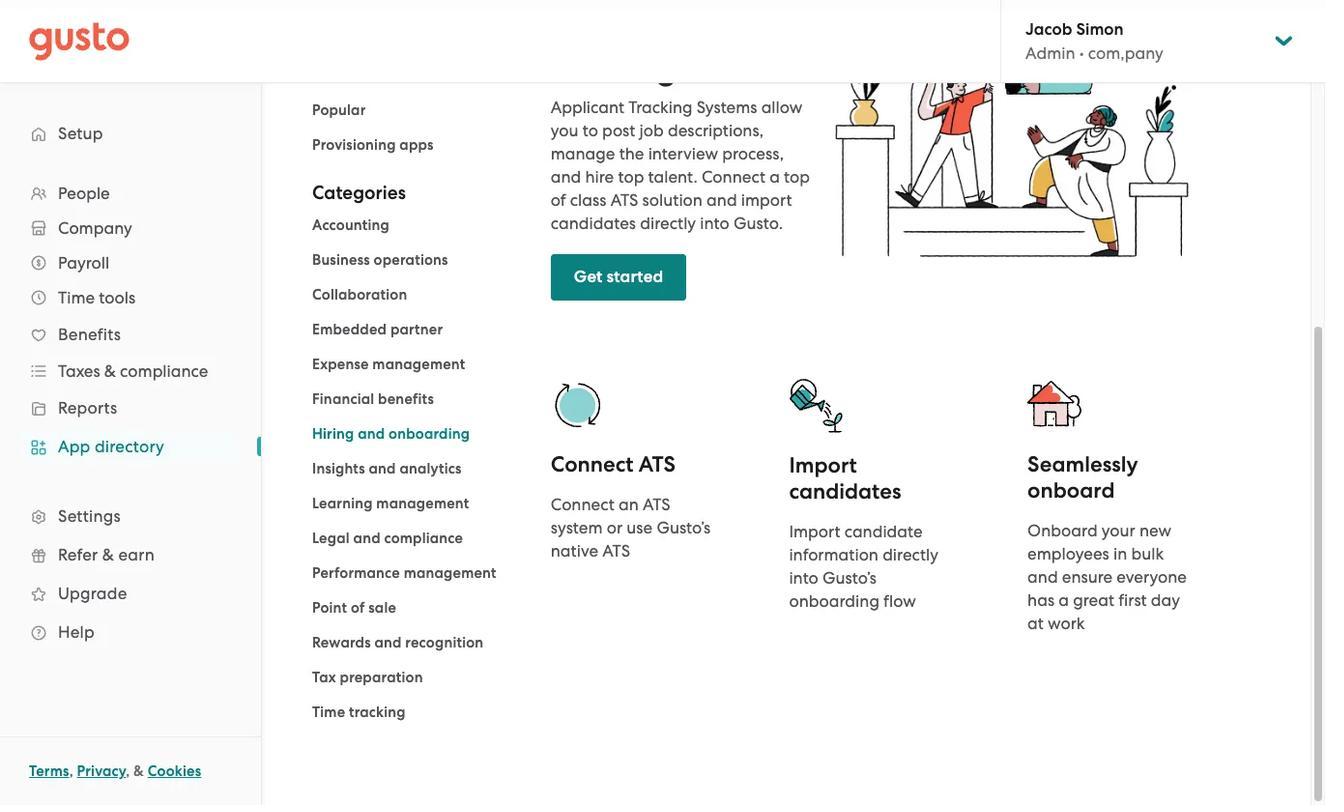 Task type: locate. For each thing, give the bounding box(es) containing it.
1 vertical spatial time
[[312, 704, 345, 721]]

0 horizontal spatial compliance
[[120, 362, 208, 381]]

time tracking link
[[312, 704, 406, 721]]

home image
[[29, 22, 130, 60]]

candidates down class
[[551, 214, 636, 233]]

compliance up "reports" link
[[120, 362, 208, 381]]

1 horizontal spatial candidates
[[789, 479, 902, 505]]

refer
[[58, 545, 98, 565]]

and
[[652, 0, 713, 11], [551, 167, 581, 187], [707, 190, 737, 210], [358, 425, 385, 443], [369, 460, 396, 478], [353, 530, 381, 547], [1028, 568, 1058, 587], [375, 634, 402, 652]]

refer & earn link
[[19, 538, 242, 572]]

1 vertical spatial onboarding
[[789, 592, 880, 611]]

onboarding up analytics
[[389, 425, 470, 443]]

talent.
[[648, 167, 698, 187]]

post
[[602, 121, 636, 140]]

applicant
[[551, 10, 697, 49]]

1 horizontal spatial of
[[551, 190, 566, 210]]

started
[[607, 267, 664, 287]]

time inside time tools dropdown button
[[58, 288, 95, 307]]

time down payroll
[[58, 288, 95, 307]]

tools
[[99, 288, 136, 307]]

a right has
[[1059, 591, 1069, 610]]

upgrade link
[[19, 576, 242, 611]]

list
[[312, 0, 522, 157], [0, 176, 261, 652], [312, 214, 522, 724]]

1 vertical spatial candidates
[[789, 479, 902, 505]]

rewards and recognition
[[312, 634, 484, 652]]

0 vertical spatial compliance
[[120, 362, 208, 381]]

0 vertical spatial of
[[551, 190, 566, 210]]

hiring inside list
[[312, 425, 354, 443]]

compliance inside taxes & compliance dropdown button
[[120, 362, 208, 381]]

0 vertical spatial import
[[789, 453, 857, 479]]

accounting link
[[312, 217, 390, 234]]

connect for ats
[[551, 451, 634, 478]]

import inside import candidate information directly into gusto's onboarding flow
[[789, 522, 841, 542]]

of left the sale
[[351, 599, 365, 617]]

time tools button
[[19, 280, 242, 315]]

gusto's inside connect an ats system or use gusto's native ats
[[657, 518, 711, 538]]

list containing people
[[0, 176, 261, 652]]

onboarding
[[389, 425, 470, 443], [789, 592, 880, 611]]

0 vertical spatial gusto's
[[657, 518, 711, 538]]

hiring for onboarding
[[312, 425, 354, 443]]

your
[[1102, 521, 1136, 540]]

ats down hire at left
[[611, 190, 638, 210]]

top up import
[[784, 167, 810, 187]]

jacob simon admin • com,pany
[[1026, 19, 1164, 63]]

2 vertical spatial management
[[404, 565, 497, 582]]

1 vertical spatial compliance
[[384, 530, 463, 547]]

to
[[583, 121, 598, 140]]

0 horizontal spatial candidates
[[551, 214, 636, 233]]

first
[[1119, 591, 1147, 610]]

& right taxes
[[104, 362, 116, 381]]

connect inside connect an ats system or use gusto's native ats
[[551, 495, 615, 514]]

terms link
[[29, 763, 69, 780]]

app directory
[[58, 437, 164, 456]]

popular
[[312, 102, 366, 119]]

0 horizontal spatial into
[[700, 214, 730, 233]]

onboarding down the information
[[789, 592, 880, 611]]

upgrade
[[58, 584, 127, 603]]

& for earn
[[102, 545, 114, 565]]

0 horizontal spatial onboarding
[[389, 425, 470, 443]]

directly inside import candidate information directly into gusto's onboarding flow
[[883, 545, 939, 565]]

of
[[551, 190, 566, 210], [351, 599, 365, 617]]

candidates up the candidate
[[789, 479, 902, 505]]

1 vertical spatial management
[[376, 495, 469, 512]]

1 vertical spatial connect
[[551, 451, 634, 478]]

1 vertical spatial a
[[1059, 591, 1069, 610]]

management for expense management
[[373, 356, 465, 373]]

directly down solution
[[640, 214, 696, 233]]

time
[[58, 288, 95, 307], [312, 704, 345, 721]]

0 horizontal spatial of
[[351, 599, 365, 617]]

connect up the an
[[551, 451, 634, 478]]

0 horizontal spatial gusto's
[[657, 518, 711, 538]]

& inside 'link'
[[102, 545, 114, 565]]

0 vertical spatial hiring
[[551, 0, 644, 11]]

financial
[[312, 391, 375, 408]]

1 horizontal spatial top
[[784, 167, 810, 187]]

0 vertical spatial time
[[58, 288, 95, 307]]

information
[[789, 545, 879, 565]]

1 vertical spatial tracking
[[349, 704, 406, 721]]

management down partner
[[373, 356, 465, 373]]

directly
[[640, 214, 696, 233], [883, 545, 939, 565]]

1 vertical spatial hiring
[[312, 425, 354, 443]]

1 horizontal spatial onboarding
[[789, 592, 880, 611]]

company
[[58, 218, 132, 238]]

2 top from the left
[[784, 167, 810, 187]]

1 horizontal spatial into
[[789, 569, 819, 588]]

business
[[312, 251, 370, 269]]

management up recognition
[[404, 565, 497, 582]]

embedded partner link
[[312, 321, 443, 338]]

app directory link
[[19, 429, 242, 464]]

tracking
[[551, 48, 677, 88], [349, 704, 406, 721]]

point
[[312, 599, 347, 617]]

gusto's down the information
[[823, 569, 877, 588]]

1 import from the top
[[789, 453, 857, 479]]

0 vertical spatial management
[[373, 356, 465, 373]]

native
[[551, 541, 599, 561]]

learning management link
[[312, 495, 469, 512]]

seamlessly
[[1028, 451, 1139, 478]]

0 horizontal spatial top
[[618, 167, 644, 187]]

compliance for legal and compliance
[[384, 530, 463, 547]]

a up import
[[770, 167, 780, 187]]

hiring and onboarding
[[312, 425, 470, 443]]

hiring for applicant
[[551, 0, 644, 11]]

, left "cookies" button
[[126, 763, 130, 780]]

& left earn
[[102, 545, 114, 565]]

1 vertical spatial directly
[[883, 545, 939, 565]]

applicant
[[551, 98, 625, 117]]

import up the candidate
[[789, 453, 857, 479]]

1 vertical spatial &
[[102, 545, 114, 565]]

financial benefits link
[[312, 391, 434, 408]]

insights
[[312, 460, 365, 478]]

1 vertical spatial import
[[789, 522, 841, 542]]

1 horizontal spatial directly
[[883, 545, 939, 565]]

1 horizontal spatial tracking
[[551, 48, 677, 88]]

0 vertical spatial connect
[[702, 167, 766, 187]]

1 , from the left
[[69, 763, 73, 780]]

ats inside hiring and applicant tracking applicant tracking systems allow you to post job descriptions, manage the interview process, and hire top talent. connect a top of class ats solution and import candidates directly into gusto.
[[611, 190, 638, 210]]

& left 'cookies' at bottom
[[133, 763, 144, 780]]

hiring inside hiring and applicant tracking applicant tracking systems allow you to post job descriptions, manage the interview process, and hire top talent. connect a top of class ats solution and import candidates directly into gusto.
[[551, 0, 644, 11]]

top down the
[[618, 167, 644, 187]]

0 horizontal spatial time
[[58, 288, 95, 307]]

or
[[607, 518, 623, 538]]

everyone
[[1117, 568, 1187, 587]]

0 horizontal spatial hiring
[[312, 425, 354, 443]]

a
[[770, 167, 780, 187], [1059, 591, 1069, 610]]

1 vertical spatial into
[[789, 569, 819, 588]]

into inside import candidate information directly into gusto's onboarding flow
[[789, 569, 819, 588]]

connect
[[702, 167, 766, 187], [551, 451, 634, 478], [551, 495, 615, 514]]

1 horizontal spatial compliance
[[384, 530, 463, 547]]

2 import from the top
[[789, 522, 841, 542]]

directly down the candidate
[[883, 545, 939, 565]]

business operations
[[312, 251, 448, 269]]

1 horizontal spatial gusto's
[[823, 569, 877, 588]]

0 vertical spatial onboarding
[[389, 425, 470, 443]]

ats right the an
[[643, 495, 671, 514]]

into left gusto.
[[700, 214, 730, 233]]

& inside dropdown button
[[104, 362, 116, 381]]

0 vertical spatial a
[[770, 167, 780, 187]]

benefits
[[58, 325, 121, 344]]

onboarding inside import candidate information directly into gusto's onboarding flow
[[789, 592, 880, 611]]

0 horizontal spatial ,
[[69, 763, 73, 780]]

1 vertical spatial gusto's
[[823, 569, 877, 588]]

time tracking
[[312, 704, 406, 721]]

refer & earn
[[58, 545, 155, 565]]

import inside import candidates
[[789, 453, 857, 479]]

1 horizontal spatial ,
[[126, 763, 130, 780]]

into down the information
[[789, 569, 819, 588]]

import up the information
[[789, 522, 841, 542]]

the
[[619, 144, 644, 163]]

earn
[[118, 545, 155, 565]]

new
[[1140, 521, 1172, 540]]

0 horizontal spatial directly
[[640, 214, 696, 233]]

settings
[[58, 507, 121, 526]]

reports
[[58, 398, 117, 418]]

tracking down preparation
[[349, 704, 406, 721]]

management down analytics
[[376, 495, 469, 512]]

import for import candidates
[[789, 453, 857, 479]]

0 vertical spatial candidates
[[551, 214, 636, 233]]

1 horizontal spatial a
[[1059, 591, 1069, 610]]

financial benefits
[[312, 391, 434, 408]]

1 horizontal spatial time
[[312, 704, 345, 721]]

import
[[789, 453, 857, 479], [789, 522, 841, 542]]

, left privacy
[[69, 763, 73, 780]]

0 vertical spatial directly
[[640, 214, 696, 233]]

tracking up the applicant
[[551, 48, 677, 88]]

0 vertical spatial tracking
[[551, 48, 677, 88]]

of left class
[[551, 190, 566, 210]]

0 vertical spatial &
[[104, 362, 116, 381]]

onboard
[[1028, 521, 1098, 540]]

performance management
[[312, 565, 497, 582]]

preparation
[[340, 669, 423, 686]]

system
[[551, 518, 603, 538]]

1 vertical spatial of
[[351, 599, 365, 617]]

time down the tax
[[312, 704, 345, 721]]

gusto navigation element
[[0, 83, 261, 683]]

,
[[69, 763, 73, 780], [126, 763, 130, 780]]

compliance up performance management
[[384, 530, 463, 547]]

0 horizontal spatial a
[[770, 167, 780, 187]]

2 vertical spatial connect
[[551, 495, 615, 514]]

business operations link
[[312, 251, 448, 269]]

flow
[[884, 592, 916, 611]]

1 horizontal spatial hiring
[[551, 0, 644, 11]]

gusto's right use
[[657, 518, 711, 538]]

import
[[741, 190, 792, 210]]

connect up 'system'
[[551, 495, 615, 514]]

0 vertical spatial into
[[700, 214, 730, 233]]

a inside hiring and applicant tracking applicant tracking systems allow you to post job descriptions, manage the interview process, and hire top talent. connect a top of class ats solution and import candidates directly into gusto.
[[770, 167, 780, 187]]

connect down the process,
[[702, 167, 766, 187]]

operations
[[374, 251, 448, 269]]

ats up use
[[639, 451, 676, 478]]

simon
[[1077, 19, 1124, 40]]



Task type: vqa. For each thing, say whether or not it's contained in the screenshot.
onboarding
yes



Task type: describe. For each thing, give the bounding box(es) containing it.
descriptions,
[[668, 121, 764, 140]]

legal
[[312, 530, 350, 547]]

time for time tools
[[58, 288, 95, 307]]

accounting
[[312, 217, 390, 234]]

bulk
[[1132, 544, 1164, 564]]

•
[[1080, 44, 1084, 63]]

ensure
[[1062, 568, 1113, 587]]

gusto.
[[734, 214, 783, 233]]

legal and compliance link
[[312, 530, 463, 547]]

candidates inside hiring and applicant tracking applicant tracking systems allow you to post job descriptions, manage the interview process, and hire top talent. connect a top of class ats solution and import candidates directly into gusto.
[[551, 214, 636, 233]]

ats down or
[[603, 541, 630, 561]]

an
[[619, 495, 639, 514]]

tracking
[[629, 98, 693, 117]]

hiring and applicant tracking applicant tracking systems allow you to post job descriptions, manage the interview process, and hire top talent. connect a top of class ats solution and import candidates directly into gusto.
[[551, 0, 810, 233]]

& for compliance
[[104, 362, 116, 381]]

payroll
[[58, 253, 109, 273]]

help
[[58, 623, 95, 642]]

benefits link
[[19, 317, 242, 352]]

has
[[1028, 591, 1055, 610]]

setup
[[58, 124, 103, 143]]

categories
[[312, 182, 406, 204]]

collaboration
[[312, 286, 407, 304]]

provisioning
[[312, 136, 396, 154]]

legal and compliance
[[312, 530, 463, 547]]

recognition
[[405, 634, 484, 652]]

help link
[[19, 615, 242, 650]]

onboard
[[1028, 478, 1115, 504]]

1 top from the left
[[618, 167, 644, 187]]

app
[[58, 437, 90, 456]]

hire
[[585, 167, 614, 187]]

admin
[[1026, 44, 1076, 63]]

manage
[[551, 144, 615, 163]]

privacy link
[[77, 763, 126, 780]]

onboarding inside list
[[389, 425, 470, 443]]

job
[[640, 121, 664, 140]]

gusto's inside import candidate information directly into gusto's onboarding flow
[[823, 569, 877, 588]]

employees
[[1028, 544, 1110, 564]]

you
[[551, 121, 579, 140]]

apps
[[400, 136, 434, 154]]

hiring and onboarding link
[[312, 425, 470, 443]]

of inside hiring and applicant tracking applicant tracking systems allow you to post job descriptions, manage the interview process, and hire top talent. connect a top of class ats solution and import candidates directly into gusto.
[[551, 190, 566, 210]]

jacob
[[1026, 19, 1073, 40]]

2 vertical spatial &
[[133, 763, 144, 780]]

collaboration link
[[312, 286, 407, 304]]

people button
[[19, 176, 242, 211]]

process,
[[722, 144, 784, 163]]

setup link
[[19, 116, 242, 151]]

list containing new
[[312, 0, 522, 157]]

people
[[58, 184, 110, 203]]

into inside hiring and applicant tracking applicant tracking systems allow you to post job descriptions, manage the interview process, and hire top talent. connect a top of class ats solution and import candidates directly into gusto.
[[700, 214, 730, 233]]

directory
[[95, 437, 164, 456]]

rewards and recognition link
[[312, 634, 484, 652]]

tracking inside hiring and applicant tracking applicant tracking systems allow you to post job descriptions, manage the interview process, and hire top talent. connect a top of class ats solution and import candidates directly into gusto.
[[551, 48, 677, 88]]

solution
[[642, 190, 703, 210]]

tax
[[312, 669, 336, 686]]

import for import candidate information directly into gusto's onboarding flow
[[789, 522, 841, 542]]

connect inside hiring and applicant tracking applicant tracking systems allow you to post job descriptions, manage the interview process, and hire top talent. connect a top of class ats solution and import candidates directly into gusto.
[[702, 167, 766, 187]]

2 , from the left
[[126, 763, 130, 780]]

expense management
[[312, 356, 465, 373]]

connect ats
[[551, 451, 676, 478]]

insights and analytics
[[312, 460, 462, 478]]

list containing accounting
[[312, 214, 522, 724]]

0 horizontal spatial tracking
[[349, 704, 406, 721]]

interview
[[648, 144, 718, 163]]

benefits
[[378, 391, 434, 408]]

a inside onboard your new employees in bulk and ensure everyone has a great first day at work
[[1059, 591, 1069, 610]]

popular link
[[312, 102, 366, 119]]

provisioning apps
[[312, 136, 434, 154]]

terms , privacy , & cookies
[[29, 763, 201, 780]]

seamlessly onboard
[[1028, 451, 1139, 504]]

compliance for taxes & compliance
[[120, 362, 208, 381]]

settings link
[[19, 499, 242, 534]]

connect for an
[[551, 495, 615, 514]]

import candidate information directly into gusto's onboarding flow
[[789, 522, 939, 611]]

and inside onboard your new employees in bulk and ensure everyone has a great first day at work
[[1028, 568, 1058, 587]]

of inside list
[[351, 599, 365, 617]]

day
[[1151, 591, 1180, 610]]

taxes
[[58, 362, 100, 381]]

get started button
[[551, 254, 687, 301]]

learning
[[312, 495, 373, 512]]

learning management
[[312, 495, 469, 512]]

management for learning management
[[376, 495, 469, 512]]

cookies
[[148, 763, 201, 780]]

class
[[570, 190, 607, 210]]

new link
[[312, 67, 344, 84]]

directly inside hiring and applicant tracking applicant tracking systems allow you to post job descriptions, manage the interview process, and hire top talent. connect a top of class ats solution and import candidates directly into gusto.
[[640, 214, 696, 233]]

expense
[[312, 356, 369, 373]]

time tools
[[58, 288, 136, 307]]

point of sale link
[[312, 599, 396, 617]]

reports link
[[19, 391, 242, 425]]

partner
[[390, 321, 443, 338]]

expense management link
[[312, 356, 465, 373]]

candidate
[[845, 522, 923, 542]]

privacy
[[77, 763, 126, 780]]

rewards
[[312, 634, 371, 652]]

tax preparation
[[312, 669, 423, 686]]

tax preparation link
[[312, 669, 423, 686]]

com,pany
[[1088, 44, 1164, 63]]

time for time tracking
[[312, 704, 345, 721]]

management for performance management
[[404, 565, 497, 582]]

taxes & compliance
[[58, 362, 208, 381]]



